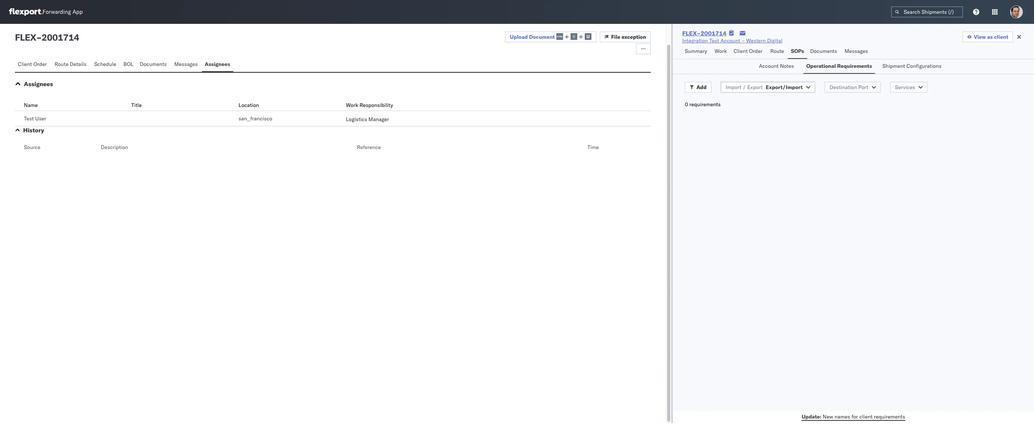 Task type: locate. For each thing, give the bounding box(es) containing it.
order down flex - 2001714
[[33, 61, 47, 68]]

integration test account - western digital
[[683, 37, 783, 44]]

client order down western
[[734, 48, 763, 55]]

0 horizontal spatial documents
[[140, 61, 167, 68]]

- down forwarding app link
[[36, 32, 42, 43]]

flex-
[[683, 29, 701, 37]]

0 horizontal spatial 2001714
[[42, 32, 79, 43]]

client down integration test account - western digital
[[734, 48, 748, 55]]

route
[[771, 48, 785, 55], [55, 61, 68, 68]]

san_francisco
[[239, 115, 272, 122]]

schedule button
[[91, 57, 121, 72]]

1 horizontal spatial requirements
[[874, 414, 906, 421]]

route for route
[[771, 48, 785, 55]]

destination port button
[[825, 82, 881, 93]]

1 vertical spatial client order
[[18, 61, 47, 68]]

0 vertical spatial client order
[[734, 48, 763, 55]]

route inside button
[[55, 61, 68, 68]]

1 vertical spatial client
[[860, 414, 873, 421]]

0 vertical spatial assignees
[[205, 61, 230, 68]]

test down flex-2001714 'link'
[[710, 37, 720, 44]]

flex-2001714 link
[[683, 29, 727, 37]]

0 vertical spatial work
[[715, 48, 727, 55]]

summary button
[[682, 44, 712, 59]]

client order button down western
[[731, 44, 768, 59]]

route details
[[55, 61, 87, 68]]

1 horizontal spatial client
[[995, 34, 1009, 40]]

location
[[239, 102, 259, 109]]

documents button right bol
[[137, 57, 171, 72]]

client right for
[[860, 414, 873, 421]]

0 horizontal spatial -
[[36, 32, 42, 43]]

documents button up operational
[[807, 44, 842, 59]]

0 vertical spatial client
[[734, 48, 748, 55]]

client order button down "flex"
[[15, 57, 52, 72]]

1 vertical spatial route
[[55, 61, 68, 68]]

0 horizontal spatial messages button
[[171, 57, 202, 72]]

0 vertical spatial route
[[771, 48, 785, 55]]

exception
[[622, 34, 646, 40]]

route button
[[768, 44, 788, 59]]

1 vertical spatial account
[[759, 63, 779, 69]]

requirements down add on the top right of page
[[690, 101, 721, 108]]

account inside button
[[759, 63, 779, 69]]

assignees button
[[202, 57, 233, 72], [24, 80, 53, 88]]

1 horizontal spatial assignees
[[205, 61, 230, 68]]

forwarding app link
[[9, 8, 83, 16]]

work
[[715, 48, 727, 55], [346, 102, 358, 109]]

client
[[995, 34, 1009, 40], [860, 414, 873, 421]]

- left western
[[742, 37, 745, 44]]

account up work button
[[721, 37, 741, 44]]

test left user
[[24, 115, 34, 122]]

documents right bol button
[[140, 61, 167, 68]]

import / export export/import
[[726, 84, 803, 91]]

1 horizontal spatial assignees button
[[202, 57, 233, 72]]

1 vertical spatial assignees button
[[24, 80, 53, 88]]

0 horizontal spatial client
[[860, 414, 873, 421]]

file exception button
[[600, 31, 651, 43], [600, 31, 651, 43]]

1 horizontal spatial route
[[771, 48, 785, 55]]

view as client
[[974, 34, 1009, 40]]

account
[[721, 37, 741, 44], [759, 63, 779, 69]]

messages button
[[842, 44, 872, 59], [171, 57, 202, 72]]

assignees
[[205, 61, 230, 68], [24, 80, 53, 88]]

0 vertical spatial messages
[[845, 48, 868, 55]]

route inside "button"
[[771, 48, 785, 55]]

shipment configurations
[[883, 63, 942, 69]]

work for work responsibility
[[346, 102, 358, 109]]

1 vertical spatial documents
[[140, 61, 167, 68]]

1 vertical spatial order
[[33, 61, 47, 68]]

integration test account - western digital link
[[683, 37, 783, 44]]

client right as
[[995, 34, 1009, 40]]

time
[[588, 144, 599, 151]]

documents
[[810, 48, 837, 55], [140, 61, 167, 68]]

documents up operational
[[810, 48, 837, 55]]

order down western
[[749, 48, 763, 55]]

0 horizontal spatial account
[[721, 37, 741, 44]]

update:
[[802, 414, 822, 421]]

0 horizontal spatial work
[[346, 102, 358, 109]]

work down integration test account - western digital
[[715, 48, 727, 55]]

test
[[710, 37, 720, 44], [24, 115, 34, 122]]

messages for left messages button
[[174, 61, 198, 68]]

route left details
[[55, 61, 68, 68]]

0 vertical spatial client
[[995, 34, 1009, 40]]

-
[[36, 32, 42, 43], [742, 37, 745, 44]]

1 horizontal spatial work
[[715, 48, 727, 55]]

client order down "flex"
[[18, 61, 47, 68]]

sops button
[[788, 44, 807, 59]]

1 horizontal spatial client order button
[[731, 44, 768, 59]]

0 vertical spatial order
[[749, 48, 763, 55]]

destination
[[830, 84, 857, 91]]

0 vertical spatial assignees button
[[202, 57, 233, 72]]

summary
[[685, 48, 707, 55]]

2001714
[[701, 29, 727, 37], [42, 32, 79, 43]]

2001714 down forwarding app
[[42, 32, 79, 43]]

documents button
[[807, 44, 842, 59], [137, 57, 171, 72]]

client
[[734, 48, 748, 55], [18, 61, 32, 68]]

Search Shipments (/) text field
[[892, 6, 964, 18]]

1 vertical spatial requirements
[[874, 414, 906, 421]]

work inside work button
[[715, 48, 727, 55]]

0 horizontal spatial messages
[[174, 61, 198, 68]]

1 vertical spatial work
[[346, 102, 358, 109]]

0 horizontal spatial route
[[55, 61, 68, 68]]

0 horizontal spatial client
[[18, 61, 32, 68]]

0
[[685, 101, 688, 108]]

client order button
[[731, 44, 768, 59], [15, 57, 52, 72]]

1 horizontal spatial account
[[759, 63, 779, 69]]

requirements right for
[[874, 414, 906, 421]]

operational requirements button
[[804, 59, 875, 74]]

as
[[988, 34, 993, 40]]

client inside button
[[995, 34, 1009, 40]]

1 horizontal spatial documents
[[810, 48, 837, 55]]

1 vertical spatial messages
[[174, 61, 198, 68]]

1 vertical spatial test
[[24, 115, 34, 122]]

client down "flex"
[[18, 61, 32, 68]]

1 vertical spatial assignees
[[24, 80, 53, 88]]

2001714 up integration on the right top
[[701, 29, 727, 37]]

messages
[[845, 48, 868, 55], [174, 61, 198, 68]]

client order
[[734, 48, 763, 55], [18, 61, 47, 68]]

names
[[835, 414, 851, 421]]

route down digital
[[771, 48, 785, 55]]

requirements
[[690, 101, 721, 108], [874, 414, 906, 421]]

notes
[[780, 63, 794, 69]]

forwarding app
[[43, 8, 83, 15]]

export/import
[[766, 84, 803, 91]]

work up logistics
[[346, 102, 358, 109]]

0 requirements
[[685, 101, 721, 108]]

1 horizontal spatial test
[[710, 37, 720, 44]]

western
[[747, 37, 766, 44]]

work button
[[712, 44, 731, 59]]

account down route "button"
[[759, 63, 779, 69]]

manager
[[369, 116, 389, 123]]

1 horizontal spatial client
[[734, 48, 748, 55]]

order
[[749, 48, 763, 55], [33, 61, 47, 68]]

bol button
[[121, 57, 137, 72]]

import
[[726, 84, 742, 91]]

1 horizontal spatial messages
[[845, 48, 868, 55]]

account notes
[[759, 63, 794, 69]]

schedule
[[94, 61, 116, 68]]

0 horizontal spatial requirements
[[690, 101, 721, 108]]



Task type: vqa. For each thing, say whether or not it's contained in the screenshot.
2:59 AM EDT, NOV 5, 2022 associated with 2nd the Schedule Pickup from Los Angeles, CA link from the top of the page
no



Task type: describe. For each thing, give the bounding box(es) containing it.
0 horizontal spatial test
[[24, 115, 34, 122]]

source
[[24, 144, 40, 151]]

name
[[24, 102, 38, 109]]

logistics manager
[[346, 116, 389, 123]]

export
[[748, 84, 763, 91]]

details
[[70, 61, 87, 68]]

flex
[[15, 32, 36, 43]]

operational
[[807, 63, 836, 69]]

new
[[823, 414, 834, 421]]

0 horizontal spatial assignees
[[24, 80, 53, 88]]

0 vertical spatial requirements
[[690, 101, 721, 108]]

responsibility
[[360, 102, 393, 109]]

0 horizontal spatial assignees button
[[24, 80, 53, 88]]

add
[[697, 84, 707, 91]]

update: new names for client requirements
[[802, 414, 906, 421]]

0 horizontal spatial order
[[33, 61, 47, 68]]

sops
[[791, 48, 805, 55]]

document
[[529, 33, 555, 40]]

shipment
[[883, 63, 906, 69]]

integration
[[683, 37, 708, 44]]

flex - 2001714
[[15, 32, 79, 43]]

flex-2001714
[[683, 29, 727, 37]]

route for route details
[[55, 61, 68, 68]]

upload document
[[510, 33, 555, 40]]

logistics
[[346, 116, 367, 123]]

services button
[[890, 82, 928, 93]]

view
[[974, 34, 986, 40]]

flexport. image
[[9, 8, 43, 16]]

add button
[[685, 82, 712, 93]]

0 horizontal spatial client order
[[18, 61, 47, 68]]

work for work
[[715, 48, 727, 55]]

0 vertical spatial account
[[721, 37, 741, 44]]

for
[[852, 414, 858, 421]]

reference
[[357, 144, 381, 151]]

upload
[[510, 33, 528, 40]]

bol
[[124, 61, 134, 68]]

1 vertical spatial client
[[18, 61, 32, 68]]

1 horizontal spatial documents button
[[807, 44, 842, 59]]

history
[[23, 127, 44, 134]]

requirements
[[838, 63, 872, 69]]

configurations
[[907, 63, 942, 69]]

shipment configurations button
[[880, 59, 948, 74]]

view as client button
[[963, 31, 1014, 43]]

upload document button
[[505, 31, 597, 43]]

file exception
[[611, 34, 646, 40]]

messages for the right messages button
[[845, 48, 868, 55]]

account notes button
[[756, 59, 799, 74]]

digital
[[767, 37, 783, 44]]

user
[[35, 115, 46, 122]]

app
[[72, 8, 83, 15]]

port
[[859, 84, 869, 91]]

destination port
[[830, 84, 869, 91]]

route details button
[[52, 57, 91, 72]]

title
[[131, 102, 142, 109]]

1 horizontal spatial order
[[749, 48, 763, 55]]

0 vertical spatial documents
[[810, 48, 837, 55]]

0 horizontal spatial documents button
[[137, 57, 171, 72]]

0 vertical spatial test
[[710, 37, 720, 44]]

1 horizontal spatial 2001714
[[701, 29, 727, 37]]

1 horizontal spatial messages button
[[842, 44, 872, 59]]

1 horizontal spatial client order
[[734, 48, 763, 55]]

work responsibility
[[346, 102, 393, 109]]

file
[[611, 34, 621, 40]]

forwarding
[[43, 8, 71, 15]]

test user
[[24, 115, 46, 122]]

history button
[[23, 127, 44, 134]]

0 horizontal spatial client order button
[[15, 57, 52, 72]]

/
[[743, 84, 746, 91]]

services
[[895, 84, 915, 91]]

1 horizontal spatial -
[[742, 37, 745, 44]]

operational requirements
[[807, 63, 872, 69]]

description
[[101, 144, 128, 151]]



